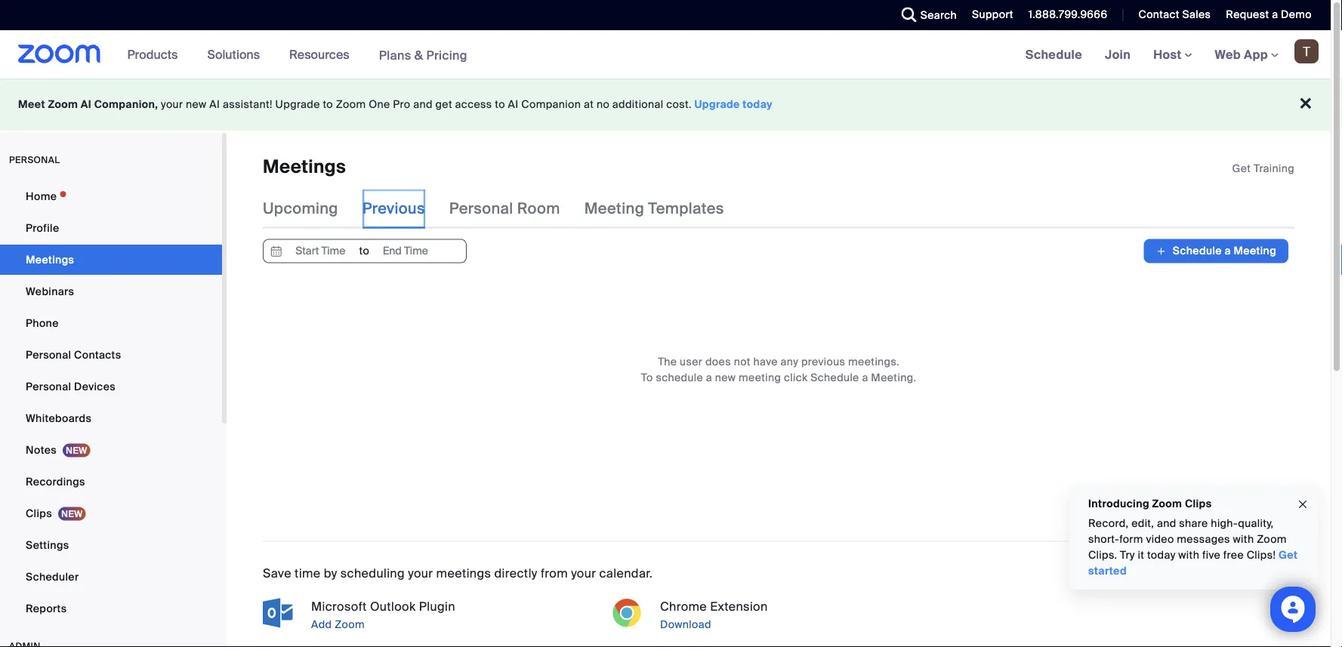 Task type: vqa. For each thing, say whether or not it's contained in the screenshot.
Video On image
no



Task type: locate. For each thing, give the bounding box(es) containing it.
your for companion,
[[161, 97, 183, 111]]

upgrade
[[275, 97, 320, 111], [695, 97, 740, 111]]

settings link
[[0, 530, 222, 561]]

recordings link
[[0, 467, 222, 497]]

today inside record, edit, and share high-quality, short-form video messages with zoom clips. try it today with five free clips!
[[1148, 549, 1176, 562]]

zoom inside record, edit, and share high-quality, short-form video messages with zoom clips. try it today with five free clips!
[[1257, 533, 1287, 547]]

clips!
[[1247, 549, 1276, 562]]

0 horizontal spatial clips
[[26, 507, 52, 521]]

your for scheduling
[[408, 566, 433, 582]]

1 vertical spatial schedule
[[1173, 244, 1222, 258]]

contact sales
[[1139, 8, 1211, 22]]

personal inside tabs of meeting tab list
[[449, 199, 513, 218]]

form
[[1120, 533, 1144, 547]]

training
[[1254, 161, 1295, 175]]

zoom left one
[[336, 97, 366, 111]]

companion
[[521, 97, 581, 111]]

2 vertical spatial schedule
[[811, 371, 860, 384]]

Date Range Picker End field
[[371, 240, 441, 262]]

get
[[1233, 161, 1251, 175], [1279, 549, 1298, 562]]

schedule down previous
[[811, 371, 860, 384]]

&
[[415, 47, 423, 63]]

1 vertical spatial and
[[1157, 517, 1177, 531]]

to right access
[[495, 97, 505, 111]]

date image
[[267, 240, 286, 262]]

from
[[541, 566, 568, 582]]

zoom down the microsoft
[[335, 618, 365, 632]]

1 horizontal spatial meeting
[[1234, 244, 1277, 258]]

personal for personal contacts
[[26, 348, 71, 362]]

your up plugin
[[408, 566, 433, 582]]

new left assistant!
[[186, 97, 207, 111]]

time
[[295, 566, 321, 582]]

ai left companion, at the top left of page
[[81, 97, 91, 111]]

1 vertical spatial today
[[1148, 549, 1176, 562]]

support
[[972, 8, 1014, 22]]

and
[[413, 97, 433, 111], [1157, 517, 1177, 531]]

reports link
[[0, 594, 222, 624]]

get inside get started
[[1279, 549, 1298, 562]]

schedule for schedule
[[1026, 46, 1083, 62]]

room
[[517, 199, 560, 218]]

schedule inside meetings navigation
[[1026, 46, 1083, 62]]

2 horizontal spatial schedule
[[1173, 244, 1222, 258]]

meet zoom ai companion, footer
[[0, 79, 1331, 131]]

today
[[743, 97, 773, 111], [1148, 549, 1176, 562]]

with down messages
[[1179, 549, 1200, 562]]

record, edit, and share high-quality, short-form video messages with zoom clips. try it today with five free clips!
[[1089, 517, 1287, 562]]

solutions button
[[207, 30, 267, 79]]

0 vertical spatial schedule
[[1026, 46, 1083, 62]]

a right "add" icon
[[1225, 244, 1231, 258]]

schedule down 1.888.799.9666
[[1026, 46, 1083, 62]]

0 vertical spatial meeting
[[584, 199, 645, 218]]

1 horizontal spatial schedule
[[1026, 46, 1083, 62]]

1 horizontal spatial with
[[1233, 533, 1254, 547]]

1 horizontal spatial upgrade
[[695, 97, 740, 111]]

a left demo
[[1272, 8, 1279, 22]]

ai left assistant!
[[210, 97, 220, 111]]

get left training
[[1233, 161, 1251, 175]]

0 horizontal spatial your
[[161, 97, 183, 111]]

0 horizontal spatial meeting
[[584, 199, 645, 218]]

recordings
[[26, 475, 85, 489]]

clips up settings
[[26, 507, 52, 521]]

request a demo
[[1226, 8, 1312, 22]]

your right from
[[571, 566, 596, 582]]

short-
[[1089, 533, 1120, 547]]

sales
[[1183, 8, 1211, 22]]

clips up 'share'
[[1185, 497, 1212, 511]]

by
[[324, 566, 337, 582]]

1 vertical spatial meeting
[[1234, 244, 1277, 258]]

search button
[[891, 0, 961, 30]]

new down the does
[[715, 371, 736, 384]]

1 horizontal spatial get
[[1279, 549, 1298, 562]]

meetings up webinars
[[26, 253, 74, 267]]

upgrade right the "cost."
[[695, 97, 740, 111]]

1 horizontal spatial to
[[359, 244, 370, 258]]

cost.
[[667, 97, 692, 111]]

plans
[[379, 47, 411, 63]]

personal up "whiteboards"
[[26, 380, 71, 394]]

0 vertical spatial today
[[743, 97, 773, 111]]

get started link
[[1089, 549, 1298, 578]]

clips.
[[1089, 549, 1118, 562]]

schedule for schedule a meeting
[[1173, 244, 1222, 258]]

banner
[[0, 30, 1331, 80]]

meetings up upcoming
[[263, 155, 346, 179]]

1 horizontal spatial ai
[[210, 97, 220, 111]]

0 horizontal spatial meetings
[[26, 253, 74, 267]]

profile link
[[0, 213, 222, 243]]

and left get
[[413, 97, 433, 111]]

personal down phone
[[26, 348, 71, 362]]

zoom up clips!
[[1257, 533, 1287, 547]]

record,
[[1089, 517, 1129, 531]]

0 horizontal spatial upgrade
[[275, 97, 320, 111]]

access
[[455, 97, 492, 111]]

reports
[[26, 602, 67, 616]]

Date Range Picker Start field
[[286, 240, 356, 262]]

whiteboards link
[[0, 403, 222, 434]]

whiteboards
[[26, 411, 92, 425]]

meeting inside tab list
[[584, 199, 645, 218]]

0 vertical spatial personal
[[449, 199, 513, 218]]

1 horizontal spatial your
[[408, 566, 433, 582]]

0 vertical spatial and
[[413, 97, 433, 111]]

zoom logo image
[[18, 45, 101, 63]]

download
[[660, 618, 712, 632]]

0 vertical spatial with
[[1233, 533, 1254, 547]]

to
[[641, 371, 653, 384]]

host button
[[1154, 46, 1193, 62]]

your inside meet zoom ai companion, footer
[[161, 97, 183, 111]]

schedule inside button
[[1173, 244, 1222, 258]]

schedule link
[[1014, 30, 1094, 79]]

upgrade down product information navigation
[[275, 97, 320, 111]]

get for get training
[[1233, 161, 1251, 175]]

1 horizontal spatial new
[[715, 371, 736, 384]]

personal left room
[[449, 199, 513, 218]]

get right clips!
[[1279, 549, 1298, 562]]

meet zoom ai companion, your new ai assistant! upgrade to zoom one pro and get access to ai companion at no additional cost. upgrade today
[[18, 97, 773, 111]]

1 vertical spatial get
[[1279, 549, 1298, 562]]

plugin
[[419, 599, 455, 615]]

0 horizontal spatial get
[[1233, 161, 1251, 175]]

1 horizontal spatial and
[[1157, 517, 1177, 531]]

with up free
[[1233, 533, 1254, 547]]

try
[[1120, 549, 1135, 562]]

a down meetings.
[[862, 371, 869, 384]]

1 vertical spatial personal
[[26, 348, 71, 362]]

2 horizontal spatial ai
[[508, 97, 519, 111]]

devices
[[74, 380, 116, 394]]

1 vertical spatial new
[[715, 371, 736, 384]]

add image
[[1156, 244, 1167, 259]]

0 horizontal spatial today
[[743, 97, 773, 111]]

additional
[[613, 97, 664, 111]]

meeting
[[584, 199, 645, 218], [1234, 244, 1277, 258]]

0 horizontal spatial new
[[186, 97, 207, 111]]

support link
[[961, 0, 1018, 30], [972, 8, 1014, 22]]

to left date range picker end field
[[359, 244, 370, 258]]

ai left companion
[[508, 97, 519, 111]]

your
[[161, 97, 183, 111], [408, 566, 433, 582], [571, 566, 596, 582]]

join link
[[1094, 30, 1142, 79]]

2 upgrade from the left
[[695, 97, 740, 111]]

0 horizontal spatial and
[[413, 97, 433, 111]]

clips link
[[0, 499, 222, 529]]

and up the video
[[1157, 517, 1177, 531]]

1 horizontal spatial clips
[[1185, 497, 1212, 511]]

zoom inside the 'microsoft outlook plugin add zoom'
[[335, 618, 365, 632]]

add
[[311, 618, 332, 632]]

schedule right "add" icon
[[1173, 244, 1222, 258]]

1 horizontal spatial today
[[1148, 549, 1176, 562]]

to down resources dropdown button at the top of page
[[323, 97, 333, 111]]

any
[[781, 355, 799, 369]]

schedule inside the user does not have any previous meetings. to schedule a new meeting click schedule a meeting.
[[811, 371, 860, 384]]

3 ai from the left
[[508, 97, 519, 111]]

0 horizontal spatial schedule
[[811, 371, 860, 384]]

upcoming
[[263, 199, 338, 218]]

home
[[26, 189, 57, 203]]

join
[[1105, 46, 1131, 62]]

profile picture image
[[1295, 39, 1319, 63]]

0 vertical spatial new
[[186, 97, 207, 111]]

1 horizontal spatial meetings
[[263, 155, 346, 179]]

meeting templates
[[584, 199, 724, 218]]

clips
[[1185, 497, 1212, 511], [26, 507, 52, 521]]

personal
[[9, 154, 60, 166]]

your right companion, at the top left of page
[[161, 97, 183, 111]]

click
[[784, 371, 808, 384]]

product information navigation
[[116, 30, 479, 80]]

1 vertical spatial with
[[1179, 549, 1200, 562]]

1 vertical spatial meetings
[[26, 253, 74, 267]]

0 vertical spatial get
[[1233, 161, 1251, 175]]

2 vertical spatial personal
[[26, 380, 71, 394]]

ai
[[81, 97, 91, 111], [210, 97, 220, 111], [508, 97, 519, 111]]

resources
[[289, 46, 350, 62]]

new
[[186, 97, 207, 111], [715, 371, 736, 384]]

a inside button
[[1225, 244, 1231, 258]]

contacts
[[74, 348, 121, 362]]

0 horizontal spatial ai
[[81, 97, 91, 111]]

webinars
[[26, 284, 74, 298]]

meetings
[[263, 155, 346, 179], [26, 253, 74, 267]]

0 horizontal spatial to
[[323, 97, 333, 111]]



Task type: describe. For each thing, give the bounding box(es) containing it.
today inside meet zoom ai companion, footer
[[743, 97, 773, 111]]

no
[[597, 97, 610, 111]]

demo
[[1281, 8, 1312, 22]]

zoom right meet
[[48, 97, 78, 111]]

edit,
[[1132, 517, 1155, 531]]

scheduling
[[341, 566, 405, 582]]

meeting inside button
[[1234, 244, 1277, 258]]

personal devices
[[26, 380, 116, 394]]

app
[[1244, 46, 1268, 62]]

request
[[1226, 8, 1270, 22]]

profile
[[26, 221, 59, 235]]

scheduler
[[26, 570, 79, 584]]

products
[[127, 46, 178, 62]]

meeting.
[[871, 371, 917, 384]]

web app button
[[1215, 46, 1279, 62]]

meetings
[[436, 566, 491, 582]]

zoom up edit,
[[1153, 497, 1183, 511]]

1 ai from the left
[[81, 97, 91, 111]]

not
[[734, 355, 751, 369]]

extension
[[710, 599, 768, 615]]

1 upgrade from the left
[[275, 97, 320, 111]]

banner containing products
[[0, 30, 1331, 80]]

add zoom link
[[308, 616, 597, 634]]

microsoft
[[311, 599, 367, 615]]

have
[[754, 355, 778, 369]]

one
[[369, 97, 390, 111]]

at
[[584, 97, 594, 111]]

plans & pricing
[[379, 47, 468, 63]]

clips inside personal menu menu
[[26, 507, 52, 521]]

meeting
[[739, 371, 781, 384]]

pro
[[393, 97, 411, 111]]

meet
[[18, 97, 45, 111]]

started
[[1089, 564, 1127, 578]]

web app
[[1215, 46, 1268, 62]]

to button
[[263, 239, 467, 263]]

meetings link
[[0, 245, 222, 275]]

1.888.799.9666 button up schedule link in the right top of the page
[[1029, 8, 1108, 22]]

to inside popup button
[[359, 244, 370, 258]]

a down the does
[[706, 371, 712, 384]]

2 ai from the left
[[210, 97, 220, 111]]

download link
[[657, 616, 946, 634]]

products button
[[127, 30, 185, 79]]

get
[[436, 97, 452, 111]]

webinars link
[[0, 277, 222, 307]]

settings
[[26, 538, 69, 552]]

solutions
[[207, 46, 260, 62]]

2 horizontal spatial your
[[571, 566, 596, 582]]

personal for personal room
[[449, 199, 513, 218]]

share
[[1180, 517, 1209, 531]]

does
[[706, 355, 731, 369]]

video
[[1146, 533, 1175, 547]]

personal contacts link
[[0, 340, 222, 370]]

chrome extension download
[[660, 599, 768, 632]]

the user does not have any previous meetings. to schedule a new meeting click schedule a meeting.
[[641, 355, 917, 384]]

notes
[[26, 443, 57, 457]]

personal menu menu
[[0, 181, 222, 626]]

get training link
[[1233, 161, 1295, 175]]

0 vertical spatial meetings
[[263, 155, 346, 179]]

quality,
[[1238, 517, 1274, 531]]

meetings.
[[849, 355, 900, 369]]

high-
[[1211, 517, 1238, 531]]

schedule a meeting
[[1173, 244, 1277, 258]]

host
[[1154, 46, 1185, 62]]

schedule
[[656, 371, 703, 384]]

save
[[263, 566, 292, 582]]

close image
[[1297, 496, 1309, 514]]

pricing
[[426, 47, 468, 63]]

and inside record, edit, and share high-quality, short-form video messages with zoom clips. try it today with five free clips!
[[1157, 517, 1177, 531]]

tabs of meeting tab list
[[263, 189, 749, 228]]

templates
[[648, 199, 724, 218]]

get training
[[1233, 161, 1295, 175]]

get started
[[1089, 549, 1298, 578]]

new inside meet zoom ai companion, footer
[[186, 97, 207, 111]]

meetings navigation
[[1014, 30, 1331, 80]]

microsoft outlook plugin add zoom
[[311, 599, 455, 632]]

new inside the user does not have any previous meetings. to schedule a new meeting click schedule a meeting.
[[715, 371, 736, 384]]

notes link
[[0, 435, 222, 465]]

meetings inside personal menu menu
[[26, 253, 74, 267]]

free
[[1224, 549, 1244, 562]]

personal for personal devices
[[26, 380, 71, 394]]

0 horizontal spatial with
[[1179, 549, 1200, 562]]

assistant!
[[223, 97, 273, 111]]

personal contacts
[[26, 348, 121, 362]]

contact
[[1139, 8, 1180, 22]]

web
[[1215, 46, 1241, 62]]

the
[[658, 355, 677, 369]]

and inside meet zoom ai companion, footer
[[413, 97, 433, 111]]

resources button
[[289, 30, 356, 79]]

save time by scheduling your meetings directly from your calendar.
[[263, 566, 653, 582]]

companion,
[[94, 97, 158, 111]]

get for get started
[[1279, 549, 1298, 562]]

introducing
[[1089, 497, 1150, 511]]

chrome
[[660, 599, 707, 615]]

directly
[[494, 566, 538, 582]]

search
[[921, 8, 957, 22]]

previous
[[802, 355, 846, 369]]

introducing zoom clips
[[1089, 497, 1212, 511]]

personal room
[[449, 199, 560, 218]]

messages
[[1177, 533, 1231, 547]]

2 horizontal spatial to
[[495, 97, 505, 111]]

1.888.799.9666 button up join
[[1018, 0, 1112, 30]]



